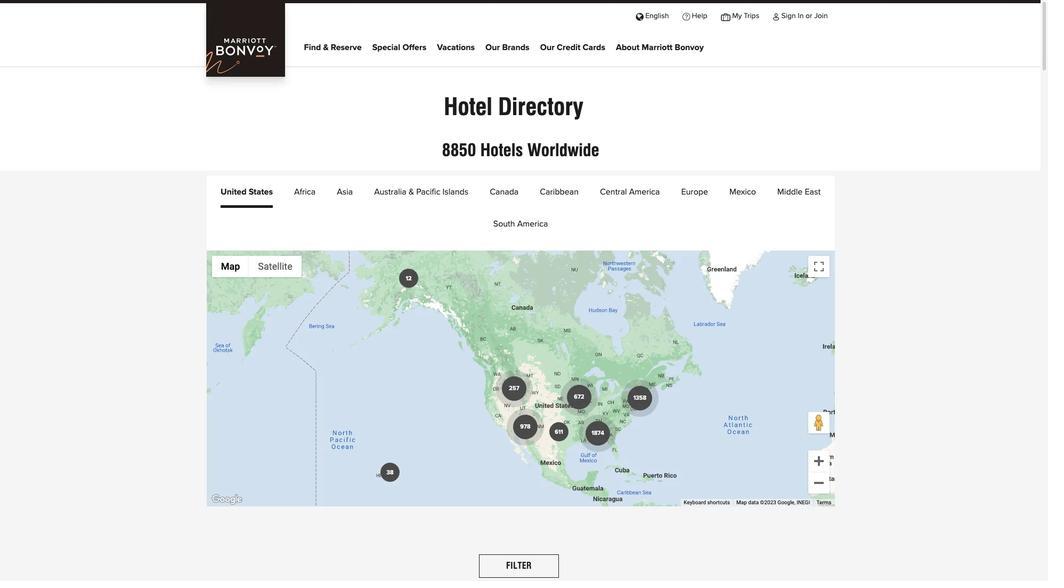 Task type: describe. For each thing, give the bounding box(es) containing it.
keyboard
[[684, 500, 706, 505]]

canada link
[[490, 176, 519, 208]]

vacations link
[[437, 40, 475, 56]]

english link
[[629, 3, 676, 28]]

middle
[[778, 188, 803, 196]]

find & reserve link
[[304, 40, 362, 56]]

south america
[[494, 220, 548, 228]]

europe
[[682, 188, 709, 196]]

about marriott bonvoy link
[[616, 40, 704, 56]]

central america
[[600, 188, 660, 196]]

my
[[733, 12, 742, 20]]

suitcase image
[[721, 12, 731, 20]]

672
[[574, 394, 585, 400]]

about
[[616, 43, 640, 52]]

account image
[[773, 12, 780, 20]]

12
[[406, 275, 412, 281]]

brands
[[502, 43, 530, 52]]

asia link
[[337, 176, 353, 208]]

hotels
[[481, 140, 523, 160]]

south
[[494, 220, 515, 228]]

filter link
[[479, 554, 559, 578]]

12 image
[[399, 269, 419, 288]]

central
[[600, 188, 627, 196]]

africa link
[[294, 176, 316, 208]]

1874
[[592, 430, 605, 436]]

hotel
[[444, 93, 493, 120]]

america for south america
[[518, 220, 548, 228]]

special
[[373, 43, 401, 52]]

inegi
[[797, 500, 811, 505]]

credit
[[557, 43, 581, 52]]

find
[[304, 43, 321, 52]]

our for our brands
[[486, 43, 500, 52]]

my trips
[[733, 12, 760, 20]]

canada
[[490, 188, 519, 196]]

shortcuts
[[708, 500, 730, 505]]

english
[[646, 12, 669, 20]]

islands
[[443, 188, 469, 196]]

satellite
[[258, 261, 293, 272]]

bonvoy
[[675, 43, 704, 52]]

hotel directory
[[444, 93, 584, 120]]

8850 hotels worldwide
[[442, 140, 600, 160]]

our brands link
[[486, 40, 530, 56]]

asia
[[337, 188, 353, 196]]

611 image
[[550, 422, 569, 441]]

special offers
[[373, 43, 427, 52]]

978
[[521, 424, 531, 430]]

caribbean link
[[540, 176, 579, 208]]

& for reserve
[[323, 43, 329, 52]]

united states
[[221, 188, 273, 196]]

marriott
[[642, 43, 673, 52]]

about marriott bonvoy
[[616, 43, 704, 52]]

map button
[[212, 256, 249, 277]]

38 image
[[381, 463, 400, 482]]

terms
[[817, 500, 832, 505]]

australia & pacific islands
[[374, 188, 469, 196]]

africa
[[294, 188, 316, 196]]

keyboard shortcuts
[[684, 500, 730, 505]]

257 672
[[509, 385, 585, 400]]

help image
[[683, 12, 690, 20]]

states
[[249, 188, 273, 196]]

special offers link
[[373, 40, 427, 56]]

our for our credit cards
[[540, 43, 555, 52]]

& for pacific
[[409, 188, 414, 196]]



Task type: locate. For each thing, give the bounding box(es) containing it.
south america link
[[494, 208, 548, 240]]

europe link
[[682, 176, 709, 208]]

cards
[[583, 43, 606, 52]]

google image
[[209, 493, 245, 506]]

1 our from the left
[[486, 43, 500, 52]]

middle east link
[[778, 176, 821, 208]]

mexico
[[730, 188, 756, 196]]

0 vertical spatial map
[[221, 261, 240, 272]]

caribbean
[[540, 188, 579, 196]]

terms link
[[817, 500, 832, 505]]

1 horizontal spatial america
[[629, 188, 660, 196]]

1 horizontal spatial &
[[409, 188, 414, 196]]

help
[[692, 12, 708, 20]]

america
[[629, 188, 660, 196], [518, 220, 548, 228]]

directory
[[498, 93, 584, 120]]

our credit cards link
[[540, 40, 606, 56]]

sign
[[782, 12, 796, 20]]

trips
[[744, 12, 760, 20]]

east
[[805, 188, 821, 196]]

keyboard shortcuts button
[[684, 499, 730, 507]]

menu bar containing map
[[212, 256, 302, 277]]

help link
[[676, 3, 715, 28]]

join
[[815, 12, 828, 20]]

257
[[509, 385, 520, 391]]

globe image
[[636, 12, 644, 20]]

1 horizontal spatial our
[[540, 43, 555, 52]]

central america link
[[600, 176, 660, 208]]

1 vertical spatial &
[[409, 188, 414, 196]]

0 vertical spatial &
[[323, 43, 329, 52]]

reserve
[[331, 43, 362, 52]]

worldwide
[[528, 140, 600, 160]]

1 vertical spatial america
[[518, 220, 548, 228]]

filter
[[506, 561, 532, 571]]

our left 'brands'
[[486, 43, 500, 52]]

1 horizontal spatial map
[[737, 500, 747, 505]]

united states link
[[221, 176, 273, 208]]

sign in or join
[[782, 12, 828, 20]]

map data ©2023 google, inegi
[[737, 500, 811, 505]]

& inside the australia & pacific islands link
[[409, 188, 414, 196]]

&
[[323, 43, 329, 52], [409, 188, 414, 196]]

data
[[749, 500, 759, 505]]

satellite button
[[249, 256, 302, 277]]

mexico link
[[730, 176, 756, 208]]

& inside find & reserve 'link'
[[323, 43, 329, 52]]

1358
[[634, 395, 647, 401]]

australia & pacific islands link
[[374, 176, 469, 208]]

our left credit
[[540, 43, 555, 52]]

find & reserve
[[304, 43, 362, 52]]

& left pacific
[[409, 188, 414, 196]]

map for map
[[221, 261, 240, 272]]

map region
[[180, 128, 862, 537]]

united
[[221, 188, 247, 196]]

america right south
[[518, 220, 548, 228]]

my trips link
[[715, 3, 767, 28]]

or
[[806, 12, 813, 20]]

in
[[798, 12, 804, 20]]

0 horizontal spatial our
[[486, 43, 500, 52]]

611
[[555, 429, 563, 435]]

sign in or join link
[[767, 3, 835, 28]]

map
[[221, 261, 240, 272], [737, 500, 747, 505]]

pacific
[[416, 188, 441, 196]]

map left satellite
[[221, 261, 240, 272]]

our credit cards
[[540, 43, 606, 52]]

map left data
[[737, 500, 747, 505]]

0 horizontal spatial map
[[221, 261, 240, 272]]

menu bar
[[212, 256, 302, 277]]

38
[[387, 469, 394, 475]]

america for central america
[[629, 188, 660, 196]]

middle east
[[778, 188, 821, 196]]

offers
[[403, 43, 427, 52]]

0 horizontal spatial &
[[323, 43, 329, 52]]

8850
[[442, 140, 476, 160]]

©2023
[[761, 500, 777, 505]]

australia
[[374, 188, 407, 196]]

vacations
[[437, 43, 475, 52]]

0 horizontal spatial america
[[518, 220, 548, 228]]

0 vertical spatial america
[[629, 188, 660, 196]]

2 our from the left
[[540, 43, 555, 52]]

google,
[[778, 500, 796, 505]]

our brands
[[486, 43, 530, 52]]

& right "find"
[[323, 43, 329, 52]]

america right central
[[629, 188, 660, 196]]

1 vertical spatial map
[[737, 500, 747, 505]]

map inside popup button
[[221, 261, 240, 272]]

our
[[486, 43, 500, 52], [540, 43, 555, 52]]

map for map data ©2023 google, inegi
[[737, 500, 747, 505]]



Task type: vqa. For each thing, say whether or not it's contained in the screenshot.
'Pacific'
yes



